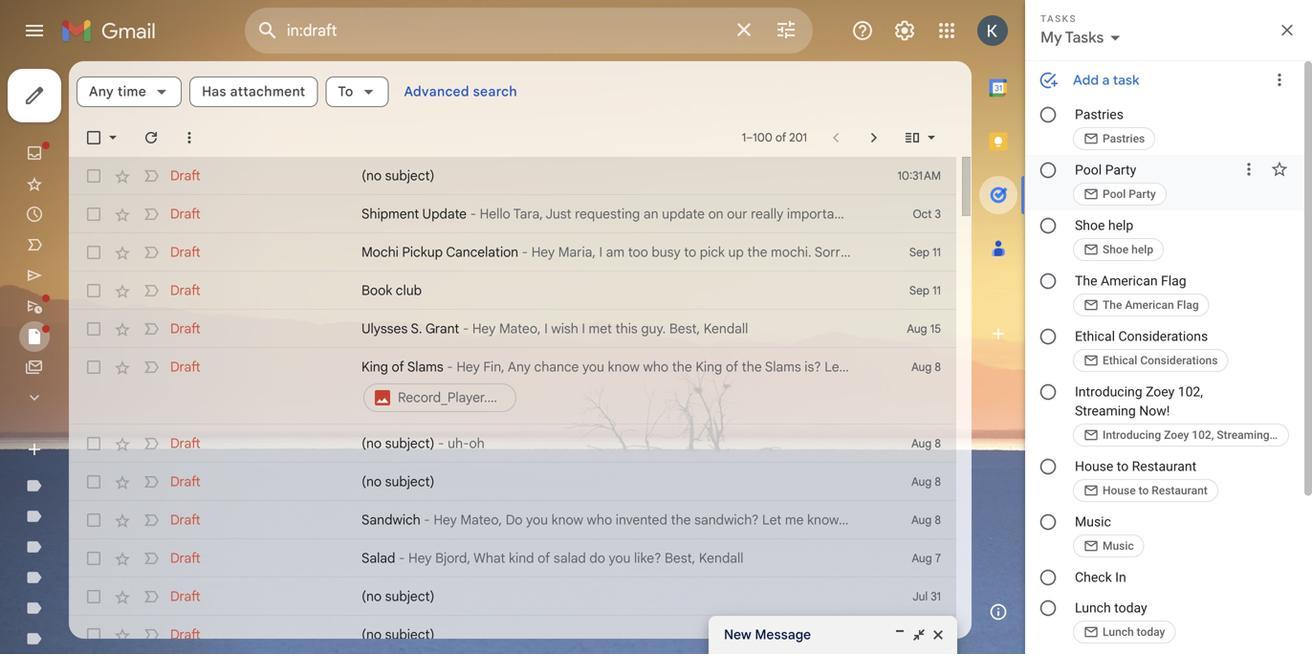 Task type: vqa. For each thing, say whether or not it's contained in the screenshot.
second (no subject) from the bottom of the main content containing Any time
yes



Task type: locate. For each thing, give the bounding box(es) containing it.
8 row from the top
[[69, 463, 957, 501]]

0 vertical spatial best,
[[670, 321, 700, 337]]

1 (no subject) link from the top
[[362, 166, 851, 186]]

0 vertical spatial 11
[[933, 245, 941, 260]]

6 row from the top
[[69, 348, 957, 425]]

1 vertical spatial mateo,
[[461, 512, 502, 529]]

best, right guy.
[[670, 321, 700, 337]]

6 draft from the top
[[170, 359, 201, 376]]

0 vertical spatial know
[[608, 359, 640, 376]]

3 (no subject) link from the top
[[362, 587, 851, 607]]

1 horizontal spatial i
[[582, 321, 585, 337]]

advanced search
[[404, 83, 518, 100]]

0 vertical spatial who
[[643, 359, 669, 376]]

navigation
[[0, 61, 230, 654]]

11 row from the top
[[69, 578, 957, 616]]

(no subject) for 10:31 am
[[362, 167, 435, 184]]

None checkbox
[[84, 205, 103, 224], [84, 320, 103, 339], [84, 358, 103, 377], [84, 434, 103, 453], [84, 473, 103, 492], [84, 511, 103, 530], [84, 587, 103, 607], [84, 626, 103, 645], [84, 205, 103, 224], [84, 320, 103, 339], [84, 358, 103, 377], [84, 434, 103, 453], [84, 473, 103, 492], [84, 511, 103, 530], [84, 587, 103, 607], [84, 626, 103, 645]]

1 vertical spatial me
[[785, 512, 804, 529]]

pick
[[700, 244, 725, 261]]

best,
[[670, 321, 700, 337], [665, 550, 696, 567]]

-
[[470, 206, 477, 222], [522, 244, 528, 261], [463, 321, 469, 337], [447, 359, 453, 376], [438, 435, 444, 452], [424, 512, 430, 529], [399, 550, 405, 567]]

(no subject) link
[[362, 166, 851, 186], [362, 473, 851, 492], [362, 587, 851, 607], [362, 626, 851, 645]]

None checkbox
[[84, 128, 103, 147], [84, 166, 103, 186], [84, 243, 103, 262], [84, 281, 103, 300], [84, 549, 103, 568], [84, 128, 103, 147], [84, 166, 103, 186], [84, 243, 103, 262], [84, 281, 103, 300], [84, 549, 103, 568]]

book
[[362, 282, 392, 299]]

i for wish
[[545, 321, 548, 337]]

1 horizontal spatial king
[[696, 359, 723, 376]]

tab list
[[972, 61, 1026, 586]]

sep up aug 15
[[910, 284, 930, 298]]

main menu image
[[23, 19, 46, 42]]

sep 11 up aug 15
[[910, 284, 941, 298]]

sep down the oct
[[910, 245, 930, 260]]

1 horizontal spatial who
[[643, 359, 669, 376]]

kind
[[509, 550, 534, 567]]

of left is?
[[726, 359, 739, 376]]

jul
[[913, 590, 928, 604], [913, 628, 928, 642]]

let
[[825, 359, 844, 376], [762, 512, 782, 529]]

busy
[[652, 244, 681, 261]]

2 sep 11 from the top
[[910, 284, 941, 298]]

fin,
[[484, 359, 505, 376]]

4 (no from the top
[[362, 588, 382, 605]]

1 jul from the top
[[913, 590, 928, 604]]

hey up bjord,
[[434, 512, 457, 529]]

1 vertical spatial sep
[[910, 284, 930, 298]]

king
[[362, 359, 388, 376], [696, 359, 723, 376]]

1 horizontal spatial you
[[583, 359, 605, 376]]

1 (no subject) from the top
[[362, 167, 435, 184]]

7 row from the top
[[69, 425, 957, 463]]

1 sep 11 from the top
[[910, 245, 941, 260]]

aug
[[907, 322, 928, 336], [912, 360, 932, 375], [912, 437, 932, 451], [912, 475, 932, 489], [912, 513, 932, 528], [912, 552, 933, 566]]

too
[[628, 244, 649, 261]]

11 draft from the top
[[170, 588, 201, 605]]

i left wish
[[545, 321, 548, 337]]

2 8 from the top
[[935, 437, 941, 451]]

2 aug 8 from the top
[[912, 437, 941, 451]]

0 vertical spatial jul 31
[[913, 590, 941, 604]]

1 row from the top
[[69, 157, 957, 195]]

hey up the fin,
[[472, 321, 496, 337]]

3 aug 8 from the top
[[912, 475, 941, 489]]

1 horizontal spatial any
[[508, 359, 531, 376]]

3 subject) from the top
[[385, 474, 435, 490]]

of down ulysses
[[392, 359, 404, 376]]

4 row from the top
[[69, 272, 957, 310]]

0 horizontal spatial you
[[526, 512, 548, 529]]

know, inside cell
[[870, 359, 905, 376]]

3 (no subject) from the top
[[362, 588, 435, 605]]

maria,
[[559, 244, 596, 261]]

2 (no subject) from the top
[[362, 474, 435, 490]]

subject)
[[385, 167, 435, 184], [385, 435, 435, 452], [385, 474, 435, 490], [385, 588, 435, 605], [385, 627, 435, 643]]

any right the fin,
[[508, 359, 531, 376]]

2 vertical spatial you
[[609, 550, 631, 567]]

i left met
[[582, 321, 585, 337]]

to
[[338, 83, 354, 100]]

hey for hey mateo, i wish i met this guy. best, kendall
[[472, 321, 496, 337]]

2 subject) from the top
[[385, 435, 435, 452]]

who down guy.
[[643, 359, 669, 376]]

any time button
[[77, 77, 182, 107]]

who up do
[[587, 512, 612, 529]]

uh-
[[448, 435, 469, 452]]

0 vertical spatial sep 11
[[910, 245, 941, 260]]

hey
[[532, 244, 555, 261], [472, 321, 496, 337], [457, 359, 480, 376], [434, 512, 457, 529], [409, 550, 432, 567]]

1 vertical spatial 11
[[933, 284, 941, 298]]

book club
[[362, 282, 422, 299]]

4 subject) from the top
[[385, 588, 435, 605]]

- right sandwich at bottom
[[424, 512, 430, 529]]

up
[[729, 244, 744, 261]]

(no for 10:31 am
[[362, 167, 382, 184]]

(no
[[362, 167, 382, 184], [362, 435, 382, 452], [362, 474, 382, 490], [362, 588, 382, 605], [362, 627, 382, 643]]

advanced search options image
[[767, 11, 806, 49]]

0 horizontal spatial king
[[362, 359, 388, 376]]

sep 11
[[910, 245, 941, 260], [910, 284, 941, 298]]

i left am
[[599, 244, 603, 261]]

(no subject)
[[362, 167, 435, 184], [362, 474, 435, 490], [362, 588, 435, 605], [362, 627, 435, 643]]

10 row from the top
[[69, 540, 957, 578]]

11 up 15 at the right
[[933, 284, 941, 298]]

do
[[506, 512, 523, 529]]

book club link
[[362, 281, 851, 300]]

0 horizontal spatial slams
[[407, 359, 444, 376]]

None search field
[[245, 8, 813, 54]]

again,
[[851, 244, 888, 261]]

- up record_player.png
[[447, 359, 453, 376]]

2 draft from the top
[[170, 206, 201, 222]]

more image
[[180, 128, 199, 147]]

let right is?
[[825, 359, 844, 376]]

2 11 from the top
[[933, 284, 941, 298]]

0 vertical spatial let
[[825, 359, 844, 376]]

me
[[848, 359, 867, 376], [785, 512, 804, 529]]

9 draft from the top
[[170, 512, 201, 529]]

has attachment
[[202, 83, 305, 100]]

draft
[[170, 167, 201, 184], [170, 206, 201, 222], [170, 244, 201, 261], [170, 282, 201, 299], [170, 321, 201, 337], [170, 359, 201, 376], [170, 435, 201, 452], [170, 474, 201, 490], [170, 512, 201, 529], [170, 550, 201, 567], [170, 588, 201, 605], [170, 627, 201, 643]]

any
[[89, 83, 114, 100], [508, 359, 531, 376]]

2 horizontal spatial of
[[726, 359, 739, 376]]

1 vertical spatial 31
[[931, 628, 941, 642]]

mochi pickup cancelation - hey maria, i am too busy to pick up the mochi. sorry again, kendall
[[362, 244, 936, 261]]

sep 11 down oct 3
[[910, 245, 941, 260]]

you
[[583, 359, 605, 376], [526, 512, 548, 529], [609, 550, 631, 567]]

3 (no from the top
[[362, 474, 382, 490]]

hey left "maria," at the top left of page
[[532, 244, 555, 261]]

row
[[69, 157, 957, 195], [69, 195, 957, 233], [69, 233, 957, 272], [69, 272, 957, 310], [69, 310, 957, 348], [69, 348, 957, 425], [69, 425, 957, 463], [69, 463, 957, 501], [69, 501, 957, 540], [69, 540, 957, 578], [69, 578, 957, 616], [69, 616, 957, 654]]

0 vertical spatial you
[[583, 359, 605, 376]]

1 horizontal spatial know,
[[870, 359, 905, 376]]

0 vertical spatial me
[[848, 359, 867, 376]]

sorry
[[815, 244, 848, 261]]

update
[[422, 206, 467, 222]]

best, right like?
[[665, 550, 696, 567]]

know up salad
[[552, 512, 584, 529]]

me right sandwich?
[[785, 512, 804, 529]]

mochi
[[362, 244, 399, 261]]

0 horizontal spatial i
[[545, 321, 548, 337]]

slams
[[407, 359, 444, 376], [765, 359, 801, 376]]

1 vertical spatial know
[[552, 512, 584, 529]]

(no subject) for aug 8
[[362, 474, 435, 490]]

kendall
[[891, 244, 936, 261], [704, 321, 748, 337], [908, 359, 953, 376], [846, 512, 890, 529], [699, 550, 744, 567]]

2 (no subject) link from the top
[[362, 473, 851, 492]]

5 subject) from the top
[[385, 627, 435, 643]]

hey inside cell
[[457, 359, 480, 376]]

1 vertical spatial jul
[[913, 628, 928, 642]]

1 subject) from the top
[[385, 167, 435, 184]]

11
[[933, 245, 941, 260], [933, 284, 941, 298]]

(no subject) link for aug 8
[[362, 473, 851, 492]]

0 horizontal spatial know,
[[808, 512, 842, 529]]

hey left the fin,
[[457, 359, 480, 376]]

1 horizontal spatial me
[[848, 359, 867, 376]]

the
[[748, 244, 768, 261], [672, 359, 692, 376], [742, 359, 762, 376], [671, 512, 691, 529]]

sandwich
[[362, 512, 421, 529]]

7
[[935, 552, 941, 566]]

4 8 from the top
[[935, 513, 941, 528]]

- left uh-
[[438, 435, 444, 452]]

0 vertical spatial sep
[[910, 245, 930, 260]]

0 vertical spatial know,
[[870, 359, 905, 376]]

me right is?
[[848, 359, 867, 376]]

any inside popup button
[[89, 83, 114, 100]]

of
[[392, 359, 404, 376], [726, 359, 739, 376], [538, 550, 550, 567]]

11 down 3
[[933, 245, 941, 260]]

know
[[608, 359, 640, 376], [552, 512, 584, 529]]

is?
[[805, 359, 821, 376]]

1 (no from the top
[[362, 167, 382, 184]]

1 vertical spatial any
[[508, 359, 531, 376]]

main content
[[69, 61, 972, 654]]

0 vertical spatial jul
[[913, 590, 928, 604]]

4 (no subject) from the top
[[362, 627, 435, 643]]

subject) for aug 8
[[385, 474, 435, 490]]

1 horizontal spatial know
[[608, 359, 640, 376]]

31
[[931, 590, 941, 604], [931, 628, 941, 642]]

ulysses
[[362, 321, 408, 337]]

jul 31
[[913, 590, 941, 604], [913, 628, 941, 642]]

0 horizontal spatial who
[[587, 512, 612, 529]]

let right sandwich?
[[762, 512, 782, 529]]

2 horizontal spatial i
[[599, 244, 603, 261]]

know down "this"
[[608, 359, 640, 376]]

(no for jul 31
[[362, 588, 382, 605]]

met
[[589, 321, 612, 337]]

sandwich?
[[695, 512, 759, 529]]

0 horizontal spatial any
[[89, 83, 114, 100]]

clear search image
[[725, 11, 763, 49]]

8
[[935, 360, 941, 375], [935, 437, 941, 451], [935, 475, 941, 489], [935, 513, 941, 528]]

1 vertical spatial let
[[762, 512, 782, 529]]

mochi.
[[771, 244, 812, 261]]

am
[[606, 244, 625, 261]]

sep
[[910, 245, 930, 260], [910, 284, 930, 298]]

pickup
[[402, 244, 443, 261]]

4 aug 8 from the top
[[912, 513, 941, 528]]

2 (no from the top
[[362, 435, 382, 452]]

1 vertical spatial jul 31
[[913, 628, 941, 642]]

0 horizontal spatial let
[[762, 512, 782, 529]]

aug 8
[[912, 360, 941, 375], [912, 437, 941, 451], [912, 475, 941, 489], [912, 513, 941, 528]]

subject) for 10:31 am
[[385, 167, 435, 184]]

cell containing king of slams
[[362, 358, 953, 415]]

0 vertical spatial any
[[89, 83, 114, 100]]

(no subject) for jul 31
[[362, 588, 435, 605]]

cell
[[362, 358, 953, 415]]

slams left is?
[[765, 359, 801, 376]]

12 row from the top
[[69, 616, 957, 654]]

aug 7
[[912, 552, 941, 566]]

mateo, left wish
[[499, 321, 541, 337]]

oh
[[469, 435, 485, 452]]

guy.
[[641, 321, 666, 337]]

advanced
[[404, 83, 470, 100]]

mateo,
[[499, 321, 541, 337], [461, 512, 502, 529]]

0 vertical spatial 31
[[931, 590, 941, 604]]

who
[[643, 359, 669, 376], [587, 512, 612, 529]]

1 vertical spatial sep 11
[[910, 284, 941, 298]]

hey for hey fin, any chance you know who the king of the slams is? let me know, kendall
[[457, 359, 480, 376]]

subject) for jul 31
[[385, 588, 435, 605]]

mateo, left do
[[461, 512, 502, 529]]

2 jul from the top
[[913, 628, 928, 642]]

of right kind
[[538, 550, 550, 567]]

search
[[473, 83, 518, 100]]

know,
[[870, 359, 905, 376], [808, 512, 842, 529]]

2 king from the left
[[696, 359, 723, 376]]

slams down s.
[[407, 359, 444, 376]]

9 row from the top
[[69, 501, 957, 540]]

7 draft from the top
[[170, 435, 201, 452]]

1 horizontal spatial slams
[[765, 359, 801, 376]]

any left time on the top left of the page
[[89, 83, 114, 100]]

(no subject) link for 10:31 am
[[362, 166, 851, 186]]

1 vertical spatial best,
[[665, 550, 696, 567]]

what
[[474, 550, 506, 567]]

1 vertical spatial who
[[587, 512, 612, 529]]

1 horizontal spatial let
[[825, 359, 844, 376]]

shipment update -
[[362, 206, 480, 222]]



Task type: describe. For each thing, give the bounding box(es) containing it.
1 vertical spatial you
[[526, 512, 548, 529]]

- right salad
[[399, 550, 405, 567]]

main content containing any time
[[69, 61, 972, 654]]

grant
[[426, 321, 459, 337]]

1 sep from the top
[[910, 245, 930, 260]]

- right 'update'
[[470, 206, 477, 222]]

settings image
[[894, 19, 917, 42]]

attachment
[[230, 83, 305, 100]]

0 horizontal spatial me
[[785, 512, 804, 529]]

gmail image
[[61, 11, 166, 50]]

has attachment button
[[190, 77, 318, 107]]

(no subject) link for jul 31
[[362, 587, 851, 607]]

2 jul 31 from the top
[[913, 628, 941, 642]]

oct 3
[[913, 207, 941, 221]]

1 jul 31 from the top
[[913, 590, 941, 604]]

5 draft from the top
[[170, 321, 201, 337]]

10 draft from the top
[[170, 550, 201, 567]]

1 11 from the top
[[933, 245, 941, 260]]

- inside cell
[[447, 359, 453, 376]]

Search mail text field
[[287, 21, 721, 40]]

12 draft from the top
[[170, 627, 201, 643]]

any time
[[89, 83, 146, 100]]

do
[[590, 550, 606, 567]]

oct
[[913, 207, 932, 221]]

aug 15
[[907, 322, 941, 336]]

2 sep from the top
[[910, 284, 930, 298]]

hey for hey maria, i am too busy to pick up the mochi. sorry again, kendall
[[532, 244, 555, 261]]

4 draft from the top
[[170, 282, 201, 299]]

king of slams - hey fin, any chance you know who the king of the slams is? let me know, kendall
[[362, 359, 953, 376]]

time
[[118, 83, 146, 100]]

0 horizontal spatial know
[[552, 512, 584, 529]]

2 horizontal spatial you
[[609, 550, 631, 567]]

0 horizontal spatial of
[[392, 359, 404, 376]]

5 (no from the top
[[362, 627, 382, 643]]

3 row from the top
[[69, 233, 957, 272]]

cancelation
[[446, 244, 519, 261]]

any inside cell
[[508, 359, 531, 376]]

refresh image
[[142, 128, 161, 147]]

kendall inside cell
[[908, 359, 953, 376]]

2 slams from the left
[[765, 359, 801, 376]]

10:31 am
[[898, 169, 941, 183]]

i for am
[[599, 244, 603, 261]]

1 horizontal spatial of
[[538, 550, 550, 567]]

invented
[[616, 512, 668, 529]]

3 8 from the top
[[935, 475, 941, 489]]

me inside cell
[[848, 359, 867, 376]]

salad
[[362, 550, 395, 567]]

hey left bjord,
[[409, 550, 432, 567]]

this
[[616, 321, 638, 337]]

1 aug 8 from the top
[[912, 360, 941, 375]]

older image
[[865, 128, 884, 147]]

to button
[[326, 77, 389, 107]]

1 vertical spatial know,
[[808, 512, 842, 529]]

club
[[396, 282, 422, 299]]

2 row from the top
[[69, 195, 957, 233]]

bjord,
[[435, 550, 471, 567]]

search mail image
[[251, 13, 285, 48]]

0 vertical spatial mateo,
[[499, 321, 541, 337]]

chance
[[534, 359, 579, 376]]

3
[[935, 207, 941, 221]]

(no for aug 8
[[362, 474, 382, 490]]

sandwich - hey mateo, do you know who invented the sandwich? let me know, kendall
[[362, 512, 890, 529]]

15
[[931, 322, 941, 336]]

to
[[684, 244, 697, 261]]

4 (no subject) link from the top
[[362, 626, 851, 645]]

- right grant
[[463, 321, 469, 337]]

toggle split pane mode image
[[903, 128, 922, 147]]

5 row from the top
[[69, 310, 957, 348]]

salad
[[554, 550, 586, 567]]

shipment
[[362, 206, 419, 222]]

you inside cell
[[583, 359, 605, 376]]

advanced search button
[[397, 75, 525, 109]]

- right cancelation on the top left of page
[[522, 244, 528, 261]]

wish
[[551, 321, 579, 337]]

has
[[202, 83, 226, 100]]

1 8 from the top
[[935, 360, 941, 375]]

8 draft from the top
[[170, 474, 201, 490]]

(no subject) - uh-oh
[[362, 435, 485, 452]]

ulysses s. grant - hey mateo, i wish i met this guy. best, kendall
[[362, 321, 748, 337]]

record_player.png
[[398, 389, 511, 406]]

3 draft from the top
[[170, 244, 201, 261]]

1 king from the left
[[362, 359, 388, 376]]

who inside cell
[[643, 359, 669, 376]]

like?
[[634, 550, 662, 567]]

know inside cell
[[608, 359, 640, 376]]

1 slams from the left
[[407, 359, 444, 376]]

support image
[[851, 19, 874, 42]]

salad - hey bjord, what kind of salad do you like? best, kendall
[[362, 550, 744, 567]]

let inside cell
[[825, 359, 844, 376]]

1 draft from the top
[[170, 167, 201, 184]]

2 31 from the top
[[931, 628, 941, 642]]

1 31 from the top
[[931, 590, 941, 604]]

s.
[[411, 321, 422, 337]]



